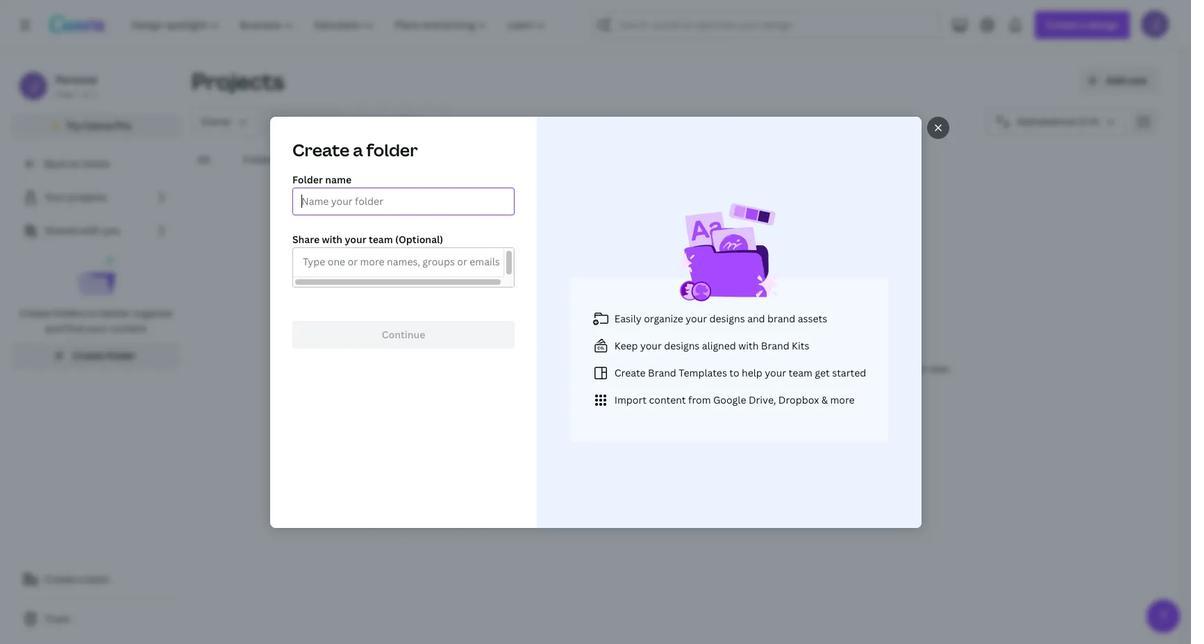 Task type: vqa. For each thing, say whether or not it's contained in the screenshot.
LEARN ACHIEVE YOUR DESIGN GOALS WITH CANVA'S IN-DEPTH ARTICLES AND RESOURCES.
no



Task type: describe. For each thing, give the bounding box(es) containing it.
your right share
[[345, 232, 366, 246]]

free
[[56, 88, 73, 100]]

home
[[82, 157, 109, 170]]

all button
[[192, 147, 215, 173]]

folders button
[[238, 147, 284, 173]]

folders
[[243, 153, 279, 166]]

help
[[742, 366, 763, 379]]

you
[[103, 224, 120, 237]]

keep
[[614, 338, 638, 352]]

aligned
[[702, 338, 736, 352]]

folder
[[292, 173, 323, 186]]

create folder button
[[11, 342, 181, 370]]

create for create brand templates to help your team get started
[[614, 366, 646, 379]]

0 horizontal spatial videos
[[417, 363, 444, 375]]

create a folder
[[292, 138, 418, 161]]

shared
[[44, 224, 78, 237]]

with for your
[[322, 232, 342, 246]]

your right help
[[765, 366, 786, 379]]

create a team
[[44, 573, 110, 586]]

designs
[[312, 153, 349, 166]]

google
[[713, 393, 746, 406]]

started inside upload, store and organize your videos add videos to use in your designs or organize them using folders. get started by uploading from your device or importing from other apps.
[[677, 363, 706, 375]]

1 or from the left
[[535, 363, 544, 375]]

device
[[804, 363, 831, 375]]

with for you
[[80, 224, 100, 237]]

1 horizontal spatial started
[[832, 366, 866, 379]]

0 horizontal spatial from
[[688, 393, 711, 406]]

use
[[457, 363, 471, 375]]

back
[[44, 157, 67, 170]]

shared with you
[[44, 224, 120, 237]]

continue
[[382, 328, 425, 341]]

your projects
[[44, 190, 107, 204]]

get
[[815, 366, 830, 379]]

2 horizontal spatial from
[[885, 363, 904, 375]]

list containing your projects
[[11, 183, 181, 370]]

add
[[399, 363, 415, 375]]

keep your designs aligned with brand kits
[[614, 338, 809, 352]]

using
[[604, 363, 626, 375]]

share with your team (optional)
[[292, 232, 443, 246]]

pro
[[115, 119, 131, 132]]

easily
[[614, 311, 642, 325]]

create for create folder
[[73, 349, 104, 362]]

create folders to better organize and find your content
[[20, 306, 172, 335]]

apps.
[[930, 363, 952, 375]]

them
[[581, 363, 602, 375]]

assets
[[798, 311, 827, 325]]

0 horizontal spatial brand
[[648, 366, 676, 379]]

folders
[[53, 306, 86, 320]]

content inside create folders to better organize and find your content
[[110, 322, 147, 335]]

organize down upload,
[[546, 363, 579, 375]]

templates
[[679, 366, 727, 379]]

2 horizontal spatial with
[[739, 338, 759, 352]]

folders.
[[628, 363, 658, 375]]

upload,
[[557, 340, 605, 356]]

team inside create a team button
[[86, 573, 110, 586]]

1 vertical spatial content
[[649, 393, 686, 406]]

folder inside 'button'
[[107, 349, 136, 362]]

designs button
[[306, 147, 355, 173]]

try canva pro
[[66, 119, 131, 132]]

all
[[197, 153, 210, 166]]

Folder name text field
[[301, 188, 506, 214]]

0 vertical spatial folder
[[366, 138, 418, 161]]

try canva pro button
[[11, 113, 181, 139]]

import
[[614, 393, 647, 406]]

importing
[[843, 363, 883, 375]]

create folder
[[73, 349, 136, 362]]

projects
[[68, 190, 107, 204]]

easily organize your designs and brand assets
[[614, 311, 827, 325]]

by
[[708, 363, 718, 375]]

your projects link
[[11, 183, 181, 211]]

designs inside upload, store and organize your videos add videos to use in your designs or organize them using folders. get started by uploading from your device or importing from other apps.
[[502, 363, 533, 375]]



Task type: locate. For each thing, give the bounding box(es) containing it.
create down store
[[614, 366, 646, 379]]

personal
[[56, 73, 97, 86]]

brand
[[761, 338, 790, 352], [648, 366, 676, 379]]

folder up folder name text field
[[366, 138, 418, 161]]

1 vertical spatial team
[[789, 366, 813, 379]]

0 vertical spatial team
[[369, 232, 393, 246]]

with left you
[[80, 224, 100, 237]]

designs
[[710, 311, 745, 325], [664, 338, 700, 352], [502, 363, 533, 375]]

a right designs
[[353, 138, 363, 161]]

and inside upload, store and organize your videos add videos to use in your designs or organize them using folders. get started by uploading from your device or importing from other apps.
[[642, 340, 665, 356]]

your up uploading at the right
[[723, 340, 751, 356]]

to left use
[[446, 363, 454, 375]]

designs up get on the bottom right of page
[[664, 338, 700, 352]]

create up trash
[[44, 573, 76, 586]]

create inside button
[[44, 573, 76, 586]]

1 horizontal spatial team
[[369, 232, 393, 246]]

other
[[906, 363, 928, 375]]

name
[[325, 173, 351, 186]]

create down "find"
[[73, 349, 104, 362]]

organize right easily
[[644, 311, 683, 325]]

back to home
[[44, 157, 109, 170]]

your
[[345, 232, 366, 246], [686, 311, 707, 325], [86, 322, 107, 335], [640, 338, 662, 352], [723, 340, 751, 356], [482, 363, 500, 375], [784, 363, 802, 375], [765, 366, 786, 379]]

1 horizontal spatial brand
[[761, 338, 790, 352]]

team up trash link
[[86, 573, 110, 586]]

better
[[101, 306, 131, 320]]

2 horizontal spatial team
[[789, 366, 813, 379]]

2 horizontal spatial and
[[747, 311, 765, 325]]

a inside create a team button
[[78, 573, 83, 586]]

a for folder
[[353, 138, 363, 161]]

1 horizontal spatial or
[[833, 363, 841, 375]]

0 horizontal spatial folder
[[107, 349, 136, 362]]

more
[[830, 393, 855, 406]]

canva
[[83, 119, 113, 132]]

images
[[382, 153, 416, 166]]

upload, store and organize your videos add videos to use in your designs or organize them using folders. get started by uploading from your device or importing from other apps.
[[399, 340, 952, 375]]

share
[[292, 232, 319, 246]]

your
[[44, 190, 66, 204]]

0 vertical spatial videos
[[754, 340, 794, 356]]

from left "other"
[[885, 363, 904, 375]]

create left 'folders' in the left of the page
[[20, 306, 51, 320]]

to
[[69, 157, 79, 170], [89, 306, 99, 320], [446, 363, 454, 375], [729, 366, 739, 379]]

folder
[[366, 138, 418, 161], [107, 349, 136, 362]]

1 horizontal spatial content
[[649, 393, 686, 406]]

0 vertical spatial content
[[110, 322, 147, 335]]

designs up aligned
[[710, 311, 745, 325]]

to inside create folders to better organize and find your content
[[89, 306, 99, 320]]

1 horizontal spatial from
[[762, 363, 782, 375]]

1 horizontal spatial and
[[642, 340, 665, 356]]

1 horizontal spatial folder
[[366, 138, 418, 161]]

create a team button
[[11, 566, 181, 593]]

2 horizontal spatial designs
[[710, 311, 745, 325]]

brand left the 'kits'
[[761, 338, 790, 352]]

your right keep
[[640, 338, 662, 352]]

and inside create folders to better organize and find your content
[[45, 322, 63, 335]]

with
[[80, 224, 100, 237], [322, 232, 342, 246], [739, 338, 759, 352]]

continue button
[[292, 321, 515, 348]]

organize inside create folders to better organize and find your content
[[133, 306, 172, 320]]

to inside upload, store and organize your videos add videos to use in your designs or organize them using folders. get started by uploading from your device or importing from other apps.
[[446, 363, 454, 375]]

organize right better
[[133, 306, 172, 320]]

1 horizontal spatial with
[[322, 232, 342, 246]]

2 vertical spatial team
[[86, 573, 110, 586]]

team up type one or more names, groups or e​​ma​il​s 'text box'
[[369, 232, 393, 246]]

create for create folders to better organize and find your content
[[20, 306, 51, 320]]

a
[[353, 138, 363, 161], [78, 573, 83, 586]]

your up keep your designs aligned with brand kits
[[686, 311, 707, 325]]

create up folder name
[[292, 138, 349, 161]]

create brand templates to help your team get started
[[614, 366, 866, 379]]

create inside 'button'
[[73, 349, 104, 362]]

1 horizontal spatial designs
[[664, 338, 700, 352]]

0 vertical spatial brand
[[761, 338, 790, 352]]

try
[[66, 119, 81, 132]]

create
[[292, 138, 349, 161], [20, 306, 51, 320], [73, 349, 104, 362], [614, 366, 646, 379], [44, 573, 76, 586]]

folder name
[[292, 173, 351, 186]]

in
[[473, 363, 480, 375]]

brand
[[768, 311, 795, 325]]

1 vertical spatial videos
[[417, 363, 444, 375]]

2 or from the left
[[833, 363, 841, 375]]

1 horizontal spatial videos
[[754, 340, 794, 356]]

your right "find"
[[86, 322, 107, 335]]

organize up 'templates'
[[668, 340, 720, 356]]

your right in
[[482, 363, 500, 375]]

trash
[[44, 612, 70, 625]]

free •
[[56, 88, 79, 100]]

get
[[660, 363, 675, 375]]

team left get
[[789, 366, 813, 379]]

None search field
[[592, 11, 941, 39]]

create inside create folders to better organize and find your content
[[20, 306, 51, 320]]

trash link
[[11, 605, 181, 633]]

create for create a team
[[44, 573, 76, 586]]

0 horizontal spatial and
[[45, 322, 63, 335]]

kits
[[792, 338, 809, 352]]

dropbox
[[779, 393, 819, 406]]

designs right in
[[502, 363, 533, 375]]

from down 'templates'
[[688, 393, 711, 406]]

(optional)
[[395, 232, 443, 246]]

&
[[822, 393, 828, 406]]

1 vertical spatial folder
[[107, 349, 136, 362]]

and up "folders."
[[642, 340, 665, 356]]

started
[[677, 363, 706, 375], [832, 366, 866, 379]]

store
[[608, 340, 639, 356]]

0 horizontal spatial with
[[80, 224, 100, 237]]

and left brand
[[747, 311, 765, 325]]

folder down better
[[107, 349, 136, 362]]

0 horizontal spatial team
[[86, 573, 110, 586]]

1 vertical spatial a
[[78, 573, 83, 586]]

back to home link
[[11, 150, 181, 178]]

a for team
[[78, 573, 83, 586]]

1 horizontal spatial a
[[353, 138, 363, 161]]

brand left 'templates'
[[648, 366, 676, 379]]

content down get on the bottom right of page
[[649, 393, 686, 406]]

your left device
[[784, 363, 802, 375]]

started left the by
[[677, 363, 706, 375]]

1 vertical spatial brand
[[648, 366, 676, 379]]

0 horizontal spatial started
[[677, 363, 706, 375]]

content down better
[[110, 322, 147, 335]]

0 horizontal spatial or
[[535, 363, 544, 375]]

content
[[110, 322, 147, 335], [649, 393, 686, 406]]

from right uploading at the right
[[762, 363, 782, 375]]

a up trash link
[[78, 573, 83, 586]]

videos down brand
[[754, 340, 794, 356]]

and
[[747, 311, 765, 325], [45, 322, 63, 335], [642, 340, 665, 356]]

or right get
[[833, 363, 841, 375]]

1 vertical spatial designs
[[664, 338, 700, 352]]

top level navigation element
[[122, 11, 558, 39]]

shared with you link
[[11, 217, 181, 245]]

images button
[[377, 147, 421, 173]]

to left better
[[89, 306, 99, 320]]

import content from google drive, dropbox & more
[[614, 393, 855, 406]]

Type one or more names, groups or e​​ma​il​s text field
[[298, 253, 504, 272]]

find
[[65, 322, 84, 335]]

list
[[11, 183, 181, 370]]

or
[[535, 363, 544, 375], [833, 363, 841, 375]]

to right back
[[69, 157, 79, 170]]

2 vertical spatial designs
[[502, 363, 533, 375]]

your inside create folders to better organize and find your content
[[86, 322, 107, 335]]

and left "find"
[[45, 322, 63, 335]]

projects
[[192, 66, 285, 96]]

drive,
[[749, 393, 776, 406]]

with up uploading at the right
[[739, 338, 759, 352]]

0 horizontal spatial content
[[110, 322, 147, 335]]

with right share
[[322, 232, 342, 246]]

to left help
[[729, 366, 739, 379]]

videos right add
[[417, 363, 444, 375]]

create for create a folder
[[292, 138, 349, 161]]

0 horizontal spatial designs
[[502, 363, 533, 375]]

with inside list
[[80, 224, 100, 237]]

from
[[762, 363, 782, 375], [885, 363, 904, 375], [688, 393, 711, 406]]

videos
[[754, 340, 794, 356], [417, 363, 444, 375]]

started right get
[[832, 366, 866, 379]]

team
[[369, 232, 393, 246], [789, 366, 813, 379], [86, 573, 110, 586]]

organize
[[133, 306, 172, 320], [644, 311, 683, 325], [668, 340, 720, 356], [546, 363, 579, 375]]

1
[[92, 88, 97, 100]]

0 vertical spatial designs
[[710, 311, 745, 325]]

0 vertical spatial a
[[353, 138, 363, 161]]

0 horizontal spatial a
[[78, 573, 83, 586]]

uploading
[[720, 363, 760, 375]]

or left them
[[535, 363, 544, 375]]

•
[[76, 88, 79, 100]]



